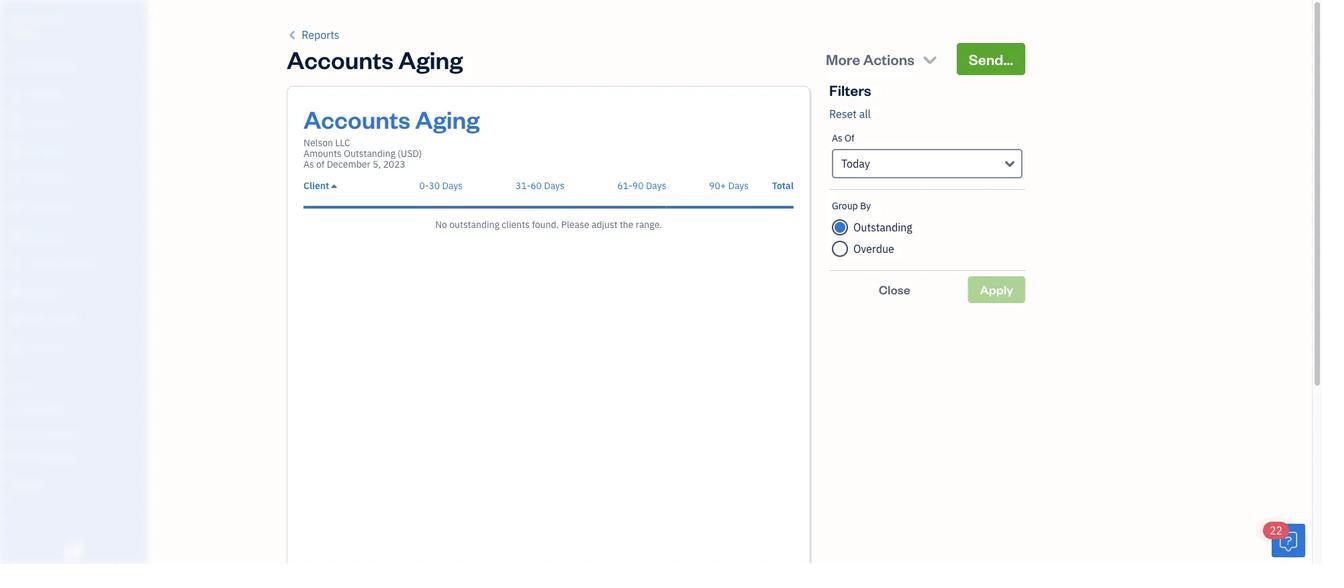 Task type: describe. For each thing, give the bounding box(es) containing it.
amounts
[[304, 147, 342, 160]]

aging for accounts aging nelson llc amounts outstanding ( usd ) as of december 5, 2023
[[415, 103, 480, 135]]

members
[[33, 403, 69, 414]]

as of element
[[829, 122, 1026, 190]]

of
[[845, 132, 855, 144]]

reports button
[[287, 27, 340, 43]]

items and services
[[10, 428, 81, 439]]

settings
[[10, 478, 41, 489]]

(
[[398, 147, 401, 160]]

reset all
[[829, 107, 871, 121]]

please
[[561, 219, 589, 231]]

group
[[832, 200, 858, 212]]

bank connections
[[10, 453, 79, 464]]

bank
[[10, 453, 29, 464]]

by
[[860, 200, 871, 212]]

found.
[[532, 219, 559, 231]]

apps
[[10, 378, 30, 390]]

send… button
[[957, 43, 1026, 75]]

send…
[[969, 49, 1013, 69]]

group by
[[832, 200, 871, 212]]

accounts for accounts aging
[[287, 43, 394, 75]]

31-
[[516, 180, 531, 192]]

owner
[[11, 27, 37, 38]]

outstanding inside group by option group
[[854, 221, 913, 235]]

more actions
[[826, 49, 915, 69]]

2023
[[383, 158, 406, 171]]

90
[[633, 180, 644, 192]]

total
[[772, 180, 794, 192]]

31-60 days
[[516, 180, 565, 192]]

nelson inside 'nelson llc owner'
[[11, 12, 41, 25]]

30
[[429, 180, 440, 192]]

project image
[[9, 229, 25, 242]]

clients
[[502, 219, 530, 231]]

expense image
[[9, 201, 25, 214]]

chevrondown image
[[921, 50, 939, 69]]

22
[[1270, 524, 1283, 538]]

connections
[[31, 453, 79, 464]]

items and services link
[[3, 422, 144, 446]]

Date Range field
[[832, 149, 1023, 179]]

total link
[[772, 180, 794, 192]]

report image
[[9, 342, 25, 355]]

chevronleft image
[[287, 27, 299, 43]]

invoice image
[[9, 144, 25, 158]]

december
[[327, 158, 370, 171]]

reset all button
[[829, 106, 871, 122]]

90+
[[709, 180, 726, 192]]

as of
[[832, 132, 855, 144]]

22 button
[[1263, 523, 1306, 558]]

client
[[304, 180, 329, 192]]

61-
[[617, 180, 633, 192]]



Task type: locate. For each thing, give the bounding box(es) containing it.
llc
[[43, 12, 62, 25], [335, 137, 350, 149]]

1 vertical spatial aging
[[415, 103, 480, 135]]

accounts
[[287, 43, 394, 75], [304, 103, 410, 135]]

outstanding inside "accounts aging nelson llc amounts outstanding ( usd ) as of december 5, 2023"
[[344, 147, 395, 160]]

0 horizontal spatial llc
[[43, 12, 62, 25]]

and
[[33, 428, 47, 439]]

reset
[[829, 107, 857, 121]]

0 vertical spatial as
[[832, 132, 843, 144]]

2 days from the left
[[544, 180, 565, 192]]

days right 90+
[[728, 180, 749, 192]]

caretup image
[[331, 181, 337, 191]]

settings link
[[3, 472, 144, 496]]

4 days from the left
[[728, 180, 749, 192]]

accounts aging nelson llc amounts outstanding ( usd ) as of december 5, 2023
[[304, 103, 480, 171]]

estimate image
[[9, 116, 25, 130]]

1 vertical spatial nelson
[[304, 137, 333, 149]]

1 vertical spatial accounts
[[304, 103, 410, 135]]

1 vertical spatial llc
[[335, 137, 350, 149]]

days for 0-30 days
[[442, 180, 463, 192]]

days for 31-60 days
[[544, 180, 565, 192]]

close
[[879, 282, 911, 298]]

usd
[[401, 147, 419, 160]]

1 horizontal spatial llc
[[335, 137, 350, 149]]

0 vertical spatial nelson
[[11, 12, 41, 25]]

more actions button
[[814, 43, 952, 75]]

outstanding left '('
[[344, 147, 395, 160]]

services
[[48, 428, 81, 439]]

days right 90
[[646, 180, 667, 192]]

nelson up owner
[[11, 12, 41, 25]]

0 vertical spatial accounts
[[287, 43, 394, 75]]

outstanding
[[449, 219, 500, 231]]

0-30 days
[[419, 180, 463, 192]]

1 horizontal spatial nelson
[[304, 137, 333, 149]]

timer image
[[9, 257, 25, 271]]

of
[[316, 158, 325, 171]]

apps link
[[3, 373, 144, 396]]

client link
[[304, 180, 337, 192]]

0 vertical spatial aging
[[399, 43, 463, 75]]

resource center badge image
[[1272, 525, 1306, 558]]

money image
[[9, 285, 25, 299]]

actions
[[863, 49, 915, 69]]

accounts down reports
[[287, 43, 394, 75]]

0 vertical spatial outstanding
[[344, 147, 395, 160]]

items
[[10, 428, 31, 439]]

llc inside 'nelson llc owner'
[[43, 12, 62, 25]]

chart image
[[9, 314, 25, 327]]

)
[[419, 147, 422, 160]]

accounts up 'december'
[[304, 103, 410, 135]]

range.
[[636, 219, 662, 231]]

all
[[859, 107, 871, 121]]

1 days from the left
[[442, 180, 463, 192]]

aging
[[399, 43, 463, 75], [415, 103, 480, 135]]

5,
[[373, 158, 381, 171]]

no outstanding clients found. please adjust the range.
[[435, 219, 662, 231]]

days
[[442, 180, 463, 192], [544, 180, 565, 192], [646, 180, 667, 192], [728, 180, 749, 192]]

accounts for accounts aging nelson llc amounts outstanding ( usd ) as of december 5, 2023
[[304, 103, 410, 135]]

0 horizontal spatial outstanding
[[344, 147, 395, 160]]

outstanding
[[344, 147, 395, 160], [854, 221, 913, 235]]

more
[[826, 49, 860, 69]]

1 horizontal spatial outstanding
[[854, 221, 913, 235]]

freshbooks image
[[63, 543, 85, 559]]

main element
[[0, 0, 181, 565]]

bank connections link
[[3, 447, 144, 471]]

outstanding up overdue
[[854, 221, 913, 235]]

0 horizontal spatial as
[[304, 158, 314, 171]]

no
[[435, 219, 447, 231]]

adjust
[[592, 219, 618, 231]]

61-90 days
[[617, 180, 667, 192]]

days for 61-90 days
[[646, 180, 667, 192]]

filters
[[829, 80, 871, 99]]

as inside "accounts aging nelson llc amounts outstanding ( usd ) as of december 5, 2023"
[[304, 158, 314, 171]]

llc inside "accounts aging nelson llc amounts outstanding ( usd ) as of december 5, 2023"
[[335, 137, 350, 149]]

days right 60
[[544, 180, 565, 192]]

1 vertical spatial outstanding
[[854, 221, 913, 235]]

3 days from the left
[[646, 180, 667, 192]]

90+ days
[[709, 180, 749, 192]]

nelson
[[11, 12, 41, 25], [304, 137, 333, 149]]

60
[[531, 180, 542, 192]]

client image
[[9, 88, 25, 101]]

overdue
[[854, 242, 894, 256]]

0 horizontal spatial nelson
[[11, 12, 41, 25]]

days right 30
[[442, 180, 463, 192]]

dashboard image
[[9, 60, 25, 73]]

team members
[[10, 403, 69, 414]]

group by option group
[[832, 217, 1023, 260]]

1 vertical spatial as
[[304, 158, 314, 171]]

aging for accounts aging
[[399, 43, 463, 75]]

as
[[832, 132, 843, 144], [304, 158, 314, 171]]

0-
[[419, 180, 429, 192]]

accounts aging
[[287, 43, 463, 75]]

team members link
[[3, 398, 144, 421]]

accounts inside "accounts aging nelson llc amounts outstanding ( usd ) as of december 5, 2023"
[[304, 103, 410, 135]]

nelson llc owner
[[11, 12, 62, 38]]

0 vertical spatial llc
[[43, 12, 62, 25]]

the
[[620, 219, 634, 231]]

aging inside "accounts aging nelson llc amounts outstanding ( usd ) as of december 5, 2023"
[[415, 103, 480, 135]]

1 horizontal spatial as
[[832, 132, 843, 144]]

nelson inside "accounts aging nelson llc amounts outstanding ( usd ) as of december 5, 2023"
[[304, 137, 333, 149]]

today
[[842, 157, 870, 171]]

close button
[[829, 277, 960, 304]]

nelson up of
[[304, 137, 333, 149]]

group by group
[[832, 200, 1023, 260]]

team
[[10, 403, 31, 414]]

reports
[[302, 28, 340, 42]]

payment image
[[9, 173, 25, 186]]



Task type: vqa. For each thing, say whether or not it's contained in the screenshot.
2nd chevron large down image from the bottom of the Main element
no



